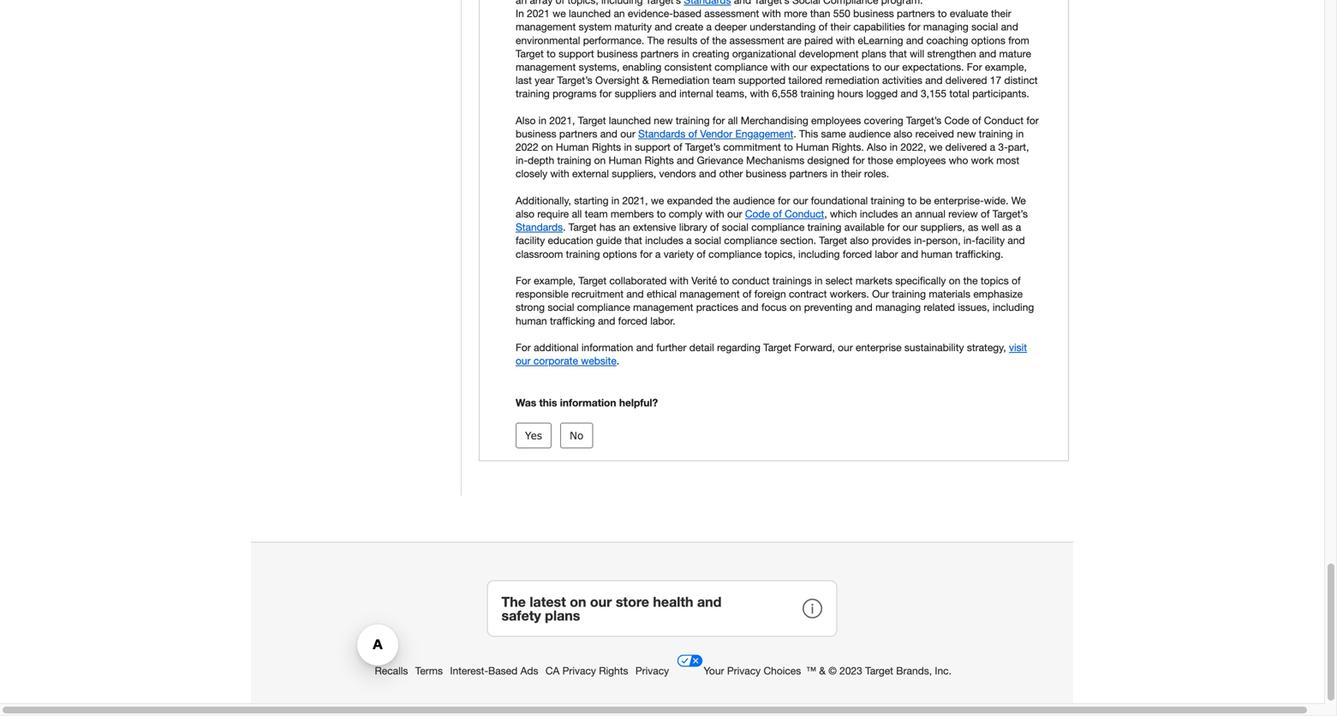 Task type: vqa. For each thing, say whether or not it's contained in the screenshot.
right resources
no



Task type: describe. For each thing, give the bounding box(es) containing it.
programs
[[553, 88, 597, 100]]

management up the year
[[516, 61, 576, 73]]

additional
[[534, 341, 579, 353]]

in up part,
[[1016, 128, 1024, 140]]

ca
[[546, 665, 560, 677]]

interest-based ads link
[[450, 665, 541, 677]]

recalls terms interest-based ads ca privacy rights privacy
[[375, 665, 672, 677]]

related
[[924, 301, 955, 313]]

target's inside in 2021 we launched an evidence-based assessment with more than 550 business partners to evaluate their management system maturity and create a deeper understanding of their capabilities for managing social and environmental performance. the results of the assessment are paired with elearning and coaching options from target to support business partners in creating organizational development plans that will strengthen and mature management systems, enabling consistent compliance with our expectations to our expectations. for example, last year target's oversight & remediation team supported tailored remediation activities and delivered 17 distinct training programs for suppliers and internal teams, with 6,558 training hours logged and 3,155 total participants.
[[557, 74, 593, 86]]

create
[[675, 21, 704, 33]]

management down verité
[[680, 288, 740, 300]]

with down the supported
[[750, 88, 769, 100]]

other
[[719, 168, 743, 180]]

rights.
[[832, 141, 864, 153]]

comply
[[669, 208, 703, 220]]

contract
[[789, 288, 827, 300]]

grievance
[[697, 154, 744, 166]]

in- inside the . this same audience also received new training in 2022 on human rights in support of target's commitment to human rights. also in 2022, we delivered a 3-part, in-depth training on human rights and grievance mechanisms designed for those employees who work most closely with external suppliers, vendors and other business partners in their roles.
[[516, 154, 528, 166]]

our up 'tailored'
[[793, 61, 808, 73]]

social down library
[[695, 234, 721, 246]]

training down education
[[566, 248, 600, 260]]

training inside for example, target collaborated with verité to conduct trainings in select markets specifically on the topics of responsible recruitment and ethical management of foreign contract workers. our training materials emphasize strong social compliance management practices and focus on preventing and managing related issues, including human trafficking and forced labor.
[[892, 288, 926, 300]]

website
[[581, 355, 617, 367]]

available
[[845, 221, 885, 233]]

your privacy choices
[[704, 665, 801, 677]]

with up understanding
[[762, 7, 781, 19]]

evidence-
[[628, 7, 673, 19]]

the inside in 2021 we launched an evidence-based assessment with more than 550 business partners to evaluate their management system maturity and create a deeper understanding of their capabilities for managing social and environmental performance. the results of the assessment are paired with elearning and coaching options from target to support business partners in creating organizational development plans that will strengthen and mature management systems, enabling consistent compliance with our expectations to our expectations. for example, last year target's oversight & remediation team supported tailored remediation activities and delivered 17 distinct training programs for suppliers and internal teams, with 6,558 training hours logged and 3,155 total participants.
[[712, 34, 727, 46]]

. for this
[[794, 128, 797, 140]]

0 vertical spatial standards
[[638, 128, 686, 140]]

interest-
[[450, 665, 488, 677]]

review
[[949, 208, 978, 220]]

in up those
[[890, 141, 898, 153]]

in down designed
[[831, 168, 839, 180]]

social down additionally, starting in 2021, we expanded the audience for our foundational training to be enterprise-wide. we also require all team members to comply with our
[[722, 221, 749, 233]]

regarding
[[717, 341, 761, 353]]

suppliers, inside the . this same audience also received new training in 2022 on human rights in support of target's commitment to human rights. also in 2022, we delivered a 3-part, in-depth training on human rights and grievance mechanisms designed for those employees who work most closely with external suppliers, vendors and other business partners in their roles.
[[612, 168, 656, 180]]

annual
[[915, 208, 946, 220]]

with down organizational
[[771, 61, 790, 73]]

and down grievance
[[699, 168, 716, 180]]

of right the topics
[[1012, 275, 1021, 287]]

for up provides
[[888, 221, 900, 233]]

work
[[971, 154, 994, 166]]

and down "activities"
[[901, 88, 918, 100]]

roles.
[[864, 168, 889, 180]]

target's inside the . this same audience also received new training in 2022 on human rights in support of target's commitment to human rights. also in 2022, we delivered a 3-part, in-depth training on human rights and grievance mechanisms designed for those employees who work most closely with external suppliers, vendors and other business partners in their roles.
[[685, 141, 721, 153]]

2023
[[840, 665, 863, 677]]

for up vendor
[[713, 114, 725, 126]]

safety
[[502, 607, 541, 624]]

your
[[704, 665, 724, 677]]

of right library
[[710, 221, 719, 233]]

the inside in 2021 we launched an evidence-based assessment with more than 550 business partners to evaluate their management system maturity and create a deeper understanding of their capabilities for managing social and environmental performance. the results of the assessment are paired with elearning and coaching options from target to support business partners in creating organizational development plans that will strengthen and mature management systems, enabling consistent compliance with our expectations to our expectations. for example, last year target's oversight & remediation team supported tailored remediation activities and delivered 17 distinct training programs for suppliers and internal teams, with 6,558 training hours logged and 3,155 total participants.
[[647, 34, 665, 46]]

2 facility from the left
[[976, 234, 1005, 246]]

we inside in 2021 we launched an evidence-based assessment with more than 550 business partners to evaluate their management system maturity and create a deeper understanding of their capabilities for managing social and environmental performance. the results of the assessment are paired with elearning and coaching options from target to support business partners in creating organizational development plans that will strengthen and mature management systems, enabling consistent compliance with our expectations to our expectations. for example, last year target's oversight & remediation team supported tailored remediation activities and delivered 17 distinct training programs for suppliers and internal teams, with 6,558 training hours logged and 3,155 total participants.
[[553, 7, 566, 19]]

1 horizontal spatial .
[[617, 355, 620, 367]]

for for for additional information and further detail regarding target forward, our enterprise sustainability strategy,
[[516, 341, 531, 353]]

those
[[868, 154, 893, 166]]

for inside additionally, starting in 2021, we expanded the audience for our foundational training to be enterprise-wide. we also require all team members to comply with our
[[778, 194, 790, 206]]

to down environmental
[[547, 47, 556, 59]]

an inside ". target has an extensive library of social compliance training available for our suppliers, as well as a facility education guide that includes a social compliance section. target also provides in-person, in-facility and classroom training options for a variety of compliance topics, including forced labor and human trafficking."
[[619, 221, 630, 233]]

our inside ". target has an extensive library of social compliance training available for our suppliers, as well as a facility education guide that includes a social compliance section. target also provides in-person, in-facility and classroom training options for a variety of compliance topics, including forced labor and human trafficking."
[[903, 221, 918, 233]]

in 2021 we launched an evidence-based assessment with more than 550 business partners to evaluate their management system maturity and create a deeper understanding of their capabilities for managing social and environmental performance. the results of the assessment are paired with elearning and coaching options from target to support business partners in creating organizational development plans that will strengthen and mature management systems, enabling consistent compliance with our expectations to our expectations. for example, last year target's oversight & remediation team supported tailored remediation activities and delivered 17 distinct training programs for suppliers and internal teams, with 6,558 training hours logged and 3,155 total participants.
[[516, 7, 1038, 100]]

training up the external
[[557, 154, 591, 166]]

compliance down code of conduct 'link'
[[752, 221, 805, 233]]

system
[[579, 21, 612, 33]]

in inside for example, target collaborated with verité to conduct trainings in select markets specifically on the topics of responsible recruitment and ethical management of foreign contract workers. our training materials emphasize strong social compliance management practices and focus on preventing and managing related issues, including human trafficking and forced labor.
[[815, 275, 823, 287]]

conduct inside also in 2021, target launched new training for all merchandising employees covering target's code of conduct for business partners and our
[[984, 114, 1024, 126]]

the inside for example, target collaborated with verité to conduct trainings in select markets specifically on the topics of responsible recruitment and ethical management of foreign contract workers. our training materials emphasize strong social compliance management practices and focus on preventing and managing related issues, including human trafficking and forced labor.
[[964, 275, 978, 287]]

strengthen
[[927, 47, 976, 59]]

standards inside code of conduct , which includes an annual review of target's standards
[[516, 221, 563, 233]]

of right variety
[[697, 248, 706, 260]]

suppliers, inside ". target has an extensive library of social compliance training available for our suppliers, as well as a facility education guide that includes a social compliance section. target also provides in-person, in-facility and classroom training options for a variety of compliance topics, including forced labor and human trafficking."
[[921, 221, 965, 233]]

trafficking
[[550, 315, 595, 327]]

3 privacy from the left
[[727, 665, 761, 677]]

on inside the latest on our store health and safety plans
[[570, 594, 586, 610]]

activities
[[882, 74, 923, 86]]

target inside also in 2021, target launched new training for all merchandising employees covering target's code of conduct for business partners and our
[[578, 114, 606, 126]]

business up capabilities at the top of page
[[853, 7, 894, 19]]

expectations
[[811, 61, 870, 73]]

human inside for example, target collaborated with verité to conduct trainings in select markets specifically on the topics of responsible recruitment and ethical management of foreign contract workers. our training materials emphasize strong social compliance management practices and focus on preventing and managing related issues, including human trafficking and forced labor.
[[516, 315, 547, 327]]

and down provides
[[901, 248, 919, 260]]

a inside the . this same audience also received new training in 2022 on human rights in support of target's commitment to human rights. also in 2022, we delivered a 3-part, in-depth training on human rights and grievance mechanisms designed for those employees who work most closely with external suppliers, vendors and other business partners in their roles.
[[990, 141, 996, 153]]

creating
[[693, 47, 730, 59]]

for up part,
[[1027, 114, 1039, 126]]

management up 'labor.'
[[633, 301, 693, 313]]

your privacy choices link
[[676, 647, 804, 677]]

our up code of conduct 'link'
[[793, 194, 808, 206]]

of inside the . this same audience also received new training in 2022 on human rights in support of target's commitment to human rights. also in 2022, we delivered a 3-part, in-depth training on human rights and grievance mechanisms designed for those employees who work most closely with external suppliers, vendors and other business partners in their roles.
[[674, 141, 682, 153]]

verité
[[692, 275, 717, 287]]

the latest on our store health and safety plans link
[[487, 580, 838, 637]]

coaching
[[927, 34, 969, 46]]

on up the external
[[594, 154, 606, 166]]

to up extensive on the top
[[657, 208, 666, 220]]

managing inside in 2021 we launched an evidence-based assessment with more than 550 business partners to evaluate their management system maturity and create a deeper understanding of their capabilities for managing social and environmental performance. the results of the assessment are paired with elearning and coaching options from target to support business partners in creating organizational development plans that will strengthen and mature management systems, enabling consistent compliance with our expectations to our expectations. for example, last year target's oversight & remediation team supported tailored remediation activities and delivered 17 distinct training programs for suppliers and internal teams, with 6,558 training hours logged and 3,155 total participants.
[[924, 21, 969, 33]]

compliance down code of conduct , which includes an annual review of target's standards
[[724, 234, 777, 246]]

recalls link
[[375, 665, 411, 677]]

includes inside ". target has an extensive library of social compliance training available for our suppliers, as well as a facility education guide that includes a social compliance section. target also provides in-person, in-facility and classroom training options for a variety of compliance topics, including forced labor and human trafficking."
[[645, 234, 684, 246]]

and up will
[[906, 34, 924, 46]]

foreign
[[755, 288, 786, 300]]

oversight
[[595, 74, 640, 86]]

training down last
[[516, 88, 550, 100]]

training down 'tailored'
[[801, 88, 835, 100]]

partners up capabilities at the top of page
[[897, 7, 935, 19]]

launched inside in 2021 we launched an evidence-based assessment with more than 550 business partners to evaluate their management system maturity and create a deeper understanding of their capabilities for managing social and environmental performance. the results of the assessment are paired with elearning and coaching options from target to support business partners in creating organizational development plans that will strengthen and mature management systems, enabling consistent compliance with our expectations to our expectations. for example, last year target's oversight & remediation team supported tailored remediation activities and delivered 17 distinct training programs for suppliers and internal teams, with 6,558 training hours logged and 3,155 total participants.
[[569, 7, 611, 19]]

paired
[[805, 34, 833, 46]]

part,
[[1008, 141, 1029, 153]]

management up environmental
[[516, 21, 576, 33]]

also inside additionally, starting in 2021, we expanded the audience for our foundational training to be enterprise-wide. we also require all team members to comply with our
[[516, 208, 535, 220]]

an inside code of conduct , which includes an annual review of target's standards
[[901, 208, 913, 220]]

1 horizontal spatial in-
[[914, 234, 926, 246]]

in
[[516, 7, 524, 19]]

results
[[667, 34, 698, 46]]

members
[[611, 208, 654, 220]]

to down elearning
[[873, 61, 882, 73]]

code of conduct , which includes an annual review of target's standards
[[516, 208, 1028, 233]]

our inside also in 2021, target launched new training for all merchandising employees covering target's code of conduct for business partners and our
[[621, 128, 636, 140]]

™
[[806, 665, 817, 677]]

target inside in 2021 we launched an evidence-based assessment with more than 550 business partners to evaluate their management system maturity and create a deeper understanding of their capabilities for managing social and environmental performance. the results of the assessment are paired with elearning and coaching options from target to support business partners in creating organizational development plans that will strengthen and mature management systems, enabling consistent compliance with our expectations to our expectations. for example, last year target's oversight & remediation team supported tailored remediation activities and delivered 17 distinct training programs for suppliers and internal teams, with 6,558 training hours logged and 3,155 total participants.
[[516, 47, 544, 59]]

to left evaluate
[[938, 7, 947, 19]]

and left "further"
[[636, 341, 654, 353]]

for example, target collaborated with verité to conduct trainings in select markets specifically on the topics of responsible recruitment and ethical management of foreign contract workers. our training materials emphasize strong social compliance management practices and focus on preventing and managing related issues, including human trafficking and forced labor.
[[516, 275, 1034, 327]]

inc.
[[935, 665, 952, 677]]

with inside the . this same audience also received new training in 2022 on human rights in support of target's commitment to human rights. also in 2022, we delivered a 3-part, in-depth training on human rights and grievance mechanisms designed for those employees who work most closely with external suppliers, vendors and other business partners in their roles.
[[550, 168, 569, 180]]

visit our corporate website link
[[516, 341, 1027, 367]]

be
[[920, 194, 932, 206]]

training inside additionally, starting in 2021, we expanded the audience for our foundational training to be enterprise-wide. we also require all team members to comply with our
[[871, 194, 905, 206]]

target inside for example, target collaborated with verité to conduct trainings in select markets specifically on the topics of responsible recruitment and ethical management of foreign contract workers. our training materials emphasize strong social compliance management practices and focus on preventing and managing related issues, including human trafficking and forced labor.
[[579, 275, 607, 287]]

business down 'performance.'
[[597, 47, 638, 59]]

team inside in 2021 we launched an evidence-based assessment with more than 550 business partners to evaluate their management system maturity and create a deeper understanding of their capabilities for managing social and environmental performance. the results of the assessment are paired with elearning and coaching options from target to support business partners in creating organizational development plans that will strengthen and mature management systems, enabling consistent compliance with our expectations to our expectations. for example, last year target's oversight & remediation team supported tailored remediation activities and delivered 17 distinct training programs for suppliers and internal teams, with 6,558 training hours logged and 3,155 total participants.
[[713, 74, 736, 86]]

education
[[548, 234, 593, 246]]

a left variety
[[655, 248, 661, 260]]

target left forward,
[[764, 341, 792, 353]]

section.
[[780, 234, 816, 246]]

than
[[810, 7, 831, 19]]

latest
[[530, 594, 566, 610]]

that inside ". target has an extensive library of social compliance training available for our suppliers, as well as a facility education guide that includes a social compliance section. target also provides in-person, in-facility and classroom training options for a variety of compliance topics, including forced labor and human trafficking."
[[625, 234, 642, 246]]

launched inside also in 2021, target launched new training for all merchandising employees covering target's code of conduct for business partners and our
[[609, 114, 651, 126]]

a inside in 2021 we launched an evidence-based assessment with more than 550 business partners to evaluate their management system maturity and create a deeper understanding of their capabilities for managing social and environmental performance. the results of the assessment are paired with elearning and coaching options from target to support business partners in creating organizational development plans that will strengthen and mature management systems, enabling consistent compliance with our expectations to our expectations. for example, last year target's oversight & remediation team supported tailored remediation activities and delivered 17 distinct training programs for suppliers and internal teams, with 6,558 training hours logged and 3,155 total participants.
[[706, 21, 712, 33]]

0 vertical spatial their
[[991, 7, 1012, 19]]

and down we
[[1008, 234, 1025, 246]]

a down we
[[1016, 221, 1021, 233]]

most
[[997, 154, 1020, 166]]

,
[[825, 208, 827, 220]]

for up will
[[908, 21, 921, 33]]

partners up 'enabling'
[[641, 47, 679, 59]]

library
[[679, 221, 707, 233]]

550
[[833, 7, 851, 19]]

of down than
[[819, 21, 828, 33]]

last
[[516, 74, 532, 86]]

and down the evidence-
[[655, 21, 672, 33]]

wide.
[[984, 194, 1009, 206]]

logged
[[866, 88, 898, 100]]

with inside for example, target collaborated with verité to conduct trainings in select markets specifically on the topics of responsible recruitment and ethical management of foreign contract workers. our training materials emphasize strong social compliance management practices and focus on preventing and managing related issues, including human trafficking and forced labor.
[[670, 275, 689, 287]]

enabling
[[623, 61, 662, 73]]

compliance up 'conduct' at the right top of page
[[709, 248, 762, 260]]

. target has an extensive library of social compliance training available for our suppliers, as well as a facility education guide that includes a social compliance section. target also provides in-person, in-facility and classroom training options for a variety of compliance topics, including forced labor and human trafficking.
[[516, 221, 1025, 260]]

environmental
[[516, 34, 580, 46]]

workers.
[[830, 288, 869, 300]]

materials
[[929, 288, 971, 300]]

training inside also in 2021, target launched new training for all merchandising employees covering target's code of conduct for business partners and our
[[676, 114, 710, 126]]

audience inside additionally, starting in 2021, we expanded the audience for our foundational training to be enterprise-wide. we also require all team members to comply with our
[[733, 194, 775, 206]]

emphasize
[[974, 288, 1023, 300]]

also in 2021, target launched new training for all merchandising employees covering target's code of conduct for business partners and our
[[516, 114, 1039, 140]]

3-
[[999, 141, 1008, 153]]

forced inside ". target has an extensive library of social compliance training available for our suppliers, as well as a facility education guide that includes a social compliance section. target also provides in-person, in-facility and classroom training options for a variety of compliance topics, including forced labor and human trafficking."
[[843, 248, 872, 260]]

visit
[[1009, 341, 1027, 353]]

and up vendors
[[677, 154, 694, 166]]

training up 3-
[[979, 128, 1013, 140]]

2021, inside also in 2021, target launched new training for all merchandising employees covering target's code of conduct for business partners and our
[[549, 114, 575, 126]]

an inside in 2021 we launched an evidence-based assessment with more than 550 business partners to evaluate their management system maturity and create a deeper understanding of their capabilities for managing social and environmental performance. the results of the assessment are paired with elearning and coaching options from target to support business partners in creating organizational development plans that will strengthen and mature management systems, enabling consistent compliance with our expectations to our expectations. for example, last year target's oversight & remediation team supported tailored remediation activities and delivered 17 distinct training programs for suppliers and internal teams, with 6,558 training hours logged and 3,155 total participants.
[[614, 7, 625, 19]]

audience inside the . this same audience also received new training in 2022 on human rights in support of target's commitment to human rights. also in 2022, we delivered a 3-part, in-depth training on human rights and grievance mechanisms designed for those employees who work most closely with external suppliers, vendors and other business partners in their roles.
[[849, 128, 891, 140]]

who
[[949, 154, 968, 166]]

logo image
[[676, 647, 704, 675]]

the inside additionally, starting in 2021, we expanded the audience for our foundational training to be enterprise-wide. we also require all team members to comply with our
[[716, 194, 730, 206]]

suppliers
[[615, 88, 657, 100]]

all inside additionally, starting in 2021, we expanded the audience for our foundational training to be enterprise-wide. we also require all team members to comply with our
[[572, 208, 582, 220]]

of up the creating
[[701, 34, 709, 46]]

additionally, starting in 2021, we expanded the audience for our foundational training to be enterprise-wide. we also require all team members to comply with our
[[516, 194, 1026, 220]]

including inside ". target has an extensive library of social compliance training available for our suppliers, as well as a facility education guide that includes a social compliance section. target also provides in-person, in-facility and classroom training options for a variety of compliance topics, including forced labor and human trafficking."
[[799, 248, 840, 260]]

partners inside also in 2021, target launched new training for all merchandising employees covering target's code of conduct for business partners and our
[[559, 128, 598, 140]]

was this information helpful?
[[516, 397, 658, 409]]

topics
[[981, 275, 1009, 287]]

training down ,
[[808, 221, 842, 233]]

. this same audience also received new training in 2022 on human rights in support of target's commitment to human rights. also in 2022, we delivered a 3-part, in-depth training on human rights and grievance mechanisms designed for those employees who work most closely with external suppliers, vendors and other business partners in their roles.
[[516, 128, 1029, 180]]

0 vertical spatial rights
[[592, 141, 621, 153]]

organizational
[[732, 47, 796, 59]]

of up well
[[981, 208, 990, 220]]

options inside in 2021 we launched an evidence-based assessment with more than 550 business partners to evaluate their management system maturity and create a deeper understanding of their capabilities for managing social and environmental performance. the results of the assessment are paired with elearning and coaching options from target to support business partners in creating organizational development plans that will strengthen and mature management systems, enabling consistent compliance with our expectations to our expectations. for example, last year target's oversight & remediation team supported tailored remediation activities and delivered 17 distinct training programs for suppliers and internal teams, with 6,558 training hours logged and 3,155 total participants.
[[972, 34, 1006, 46]]

& inside in 2021 we launched an evidence-based assessment with more than 550 business partners to evaluate their management system maturity and create a deeper understanding of their capabilities for managing social and environmental performance. the results of the assessment are paired with elearning and coaching options from target to support business partners in creating organizational development plans that will strengthen and mature management systems, enabling consistent compliance with our expectations to our expectations. for example, last year target's oversight & remediation team supported tailored remediation activities and delivered 17 distinct training programs for suppliers and internal teams, with 6,558 training hours logged and 3,155 total participants.
[[643, 74, 649, 86]]

1 facility from the left
[[516, 234, 545, 246]]

teams,
[[716, 88, 747, 100]]

0 vertical spatial assessment
[[705, 7, 759, 19]]

target right 2023
[[866, 665, 894, 677]]

remediation
[[652, 74, 710, 86]]

external
[[572, 168, 609, 180]]

capabilities
[[854, 21, 905, 33]]

also inside also in 2021, target launched new training for all merchandising employees covering target's code of conduct for business partners and our
[[516, 114, 536, 126]]

with inside additionally, starting in 2021, we expanded the audience for our foundational training to be enterprise-wide. we also require all team members to comply with our
[[705, 208, 725, 220]]

code inside code of conduct , which includes an annual review of target's standards
[[745, 208, 770, 220]]

focus
[[762, 301, 787, 313]]

2 horizontal spatial human
[[796, 141, 829, 153]]

and inside also in 2021, target launched new training for all merchandising employees covering target's code of conduct for business partners and our
[[600, 128, 618, 140]]

also inside the . this same audience also received new training in 2022 on human rights in support of target's commitment to human rights. also in 2022, we delivered a 3-part, in-depth training on human rights and grievance mechanisms designed for those employees who work most closely with external suppliers, vendors and other business partners in their roles.
[[867, 141, 887, 153]]

©
[[829, 665, 837, 677]]

plans inside the latest on our store health and safety plans
[[545, 607, 580, 624]]

for for for example, target collaborated with verité to conduct trainings in select markets specifically on the topics of responsible recruitment and ethical management of foreign contract workers. our training materials emphasize strong social compliance management practices and focus on preventing and managing related issues, including human trafficking and forced labor.
[[516, 275, 531, 287]]

employees inside the . this same audience also received new training in 2022 on human rights in support of target's commitment to human rights. also in 2022, we delivered a 3-part, in-depth training on human rights and grievance mechanisms designed for those employees who work most closely with external suppliers, vendors and other business partners in their roles.
[[896, 154, 946, 166]]

health
[[653, 594, 694, 610]]

for down oversight
[[600, 88, 612, 100]]



Task type: locate. For each thing, give the bounding box(es) containing it.
1 vertical spatial also
[[867, 141, 887, 153]]

None submit
[[516, 423, 552, 449], [560, 423, 593, 449], [516, 423, 552, 449], [560, 423, 593, 449]]

of down 'conduct' at the right top of page
[[743, 288, 752, 300]]

the left the topics
[[964, 275, 978, 287]]

their inside the . this same audience also received new training in 2022 on human rights in support of target's commitment to human rights. also in 2022, we delivered a 3-part, in-depth training on human rights and grievance mechanisms designed for those employees who work most closely with external suppliers, vendors and other business partners in their roles.
[[841, 168, 862, 180]]

1 vertical spatial that
[[625, 234, 642, 246]]

in inside additionally, starting in 2021, we expanded the audience for our foundational training to be enterprise-wide. we also require all team members to comply with our
[[612, 194, 620, 206]]

also
[[894, 128, 913, 140], [516, 208, 535, 220], [850, 234, 869, 246]]

0 vertical spatial delivered
[[946, 74, 987, 86]]

and down collaborated
[[627, 288, 644, 300]]

all inside also in 2021, target launched new training for all merchandising employees covering target's code of conduct for business partners and our
[[728, 114, 738, 126]]

deeper
[[715, 21, 747, 33]]

of
[[819, 21, 828, 33], [701, 34, 709, 46], [972, 114, 981, 126], [689, 128, 697, 140], [674, 141, 682, 153], [773, 208, 782, 220], [981, 208, 990, 220], [710, 221, 719, 233], [697, 248, 706, 260], [1012, 275, 1021, 287], [743, 288, 752, 300]]

partners down designed
[[790, 168, 828, 180]]

well
[[982, 221, 1000, 233]]

1 vertical spatial 2021,
[[622, 194, 648, 206]]

further
[[657, 341, 687, 353]]

0 vertical spatial example,
[[985, 61, 1027, 73]]

training up 'standards of vendor engagement'
[[676, 114, 710, 126]]

in- up trafficking.
[[964, 234, 976, 246]]

we inside additionally, starting in 2021, we expanded the audience for our foundational training to be enterprise-wide. we also require all team members to comply with our
[[651, 194, 664, 206]]

development
[[799, 47, 859, 59]]

our inside the latest on our store health and safety plans
[[590, 594, 612, 610]]

partners inside the . this same audience also received new training in 2022 on human rights in support of target's commitment to human rights. also in 2022, we delivered a 3-part, in-depth training on human rights and grievance mechanisms designed for those employees who work most closely with external suppliers, vendors and other business partners in their roles.
[[790, 168, 828, 180]]

0 vertical spatial new
[[654, 114, 673, 126]]

of up ". target has an extensive library of social compliance training available for our suppliers, as well as a facility education guide that includes a social compliance section. target also provides in-person, in-facility and classroom training options for a variety of compliance topics, including forced labor and human trafficking."
[[773, 208, 782, 220]]

including
[[799, 248, 840, 260], [993, 301, 1034, 313]]

preventing
[[804, 301, 853, 313]]

audience
[[849, 128, 891, 140], [733, 194, 775, 206]]

2 as from the left
[[1002, 221, 1013, 233]]

2 horizontal spatial .
[[794, 128, 797, 140]]

on down contract
[[790, 301, 801, 313]]

on
[[542, 141, 553, 153], [594, 154, 606, 166], [949, 275, 961, 287], [790, 301, 801, 313], [570, 594, 586, 610]]

depth
[[528, 154, 554, 166]]

suppliers, up members
[[612, 168, 656, 180]]

all up vendor
[[728, 114, 738, 126]]

2 horizontal spatial in-
[[964, 234, 976, 246]]

0 vertical spatial also
[[516, 114, 536, 126]]

new inside the . this same audience also received new training in 2022 on human rights in support of target's commitment to human rights. also in 2022, we delivered a 3-part, in-depth training on human rights and grievance mechanisms designed for those employees who work most closely with external suppliers, vendors and other business partners in their roles.
[[957, 128, 976, 140]]

1 privacy from the left
[[563, 665, 596, 677]]

2 vertical spatial for
[[516, 341, 531, 353]]

also inside the . this same audience also received new training in 2022 on human rights in support of target's commitment to human rights. also in 2022, we delivered a 3-part, in-depth training on human rights and grievance mechanisms designed for those employees who work most closely with external suppliers, vendors and other business partners in their roles.
[[894, 128, 913, 140]]

1 vertical spatial plans
[[545, 607, 580, 624]]

employees inside also in 2021, target launched new training for all merchandising employees covering target's code of conduct for business partners and our
[[811, 114, 861, 126]]

has
[[600, 221, 616, 233]]

forward,
[[794, 341, 835, 353]]

1 horizontal spatial as
[[1002, 221, 1013, 233]]

1 vertical spatial human
[[516, 315, 547, 327]]

target down programs
[[578, 114, 606, 126]]

topics,
[[765, 248, 796, 260]]

1 vertical spatial team
[[585, 208, 608, 220]]

1 vertical spatial including
[[993, 301, 1034, 313]]

forced down available
[[843, 248, 872, 260]]

closely
[[516, 168, 548, 180]]

in up members
[[612, 194, 620, 206]]

that inside in 2021 we launched an evidence-based assessment with more than 550 business partners to evaluate their management system maturity and create a deeper understanding of their capabilities for managing social and environmental performance. the results of the assessment are paired with elearning and coaching options from target to support business partners in creating organizational development plans that will strengthen and mature management systems, enabling consistent compliance with our expectations to our expectations. for example, last year target's oversight & remediation team supported tailored remediation activities and delivered 17 distinct training programs for suppliers and internal teams, with 6,558 training hours logged and 3,155 total participants.
[[889, 47, 907, 59]]

1 vertical spatial options
[[603, 248, 637, 260]]

plans
[[862, 47, 887, 59], [545, 607, 580, 624]]

the inside the latest on our store health and safety plans
[[502, 594, 526, 610]]

information for additional
[[582, 341, 633, 353]]

labor
[[875, 248, 898, 260]]

covering
[[864, 114, 904, 126]]

0 horizontal spatial support
[[559, 47, 594, 59]]

new
[[654, 114, 673, 126], [957, 128, 976, 140]]

team inside additionally, starting in 2021, we expanded the audience for our foundational training to be enterprise-wide. we also require all team members to comply with our
[[585, 208, 608, 220]]

audience down covering
[[849, 128, 891, 140]]

code inside also in 2021, target launched new training for all merchandising employees covering target's code of conduct for business partners and our
[[945, 114, 970, 126]]

1 vertical spatial launched
[[609, 114, 651, 126]]

0 vertical spatial includes
[[860, 208, 898, 220]]

1 delivered from the top
[[946, 74, 987, 86]]

0 horizontal spatial also
[[516, 208, 535, 220]]

1 horizontal spatial audience
[[849, 128, 891, 140]]

1 horizontal spatial also
[[867, 141, 887, 153]]

standards of vendor engagement
[[638, 128, 794, 140]]

1 vertical spatial managing
[[876, 301, 921, 313]]

our down suppliers at the top left of page
[[621, 128, 636, 140]]

1 vertical spatial assessment
[[730, 34, 785, 46]]

based
[[673, 7, 702, 19]]

to inside for example, target collaborated with verité to conduct trainings in select markets specifically on the topics of responsible recruitment and ethical management of foreign contract workers. our training materials emphasize strong social compliance management practices and focus on preventing and managing related issues, including human trafficking and forced labor.
[[720, 275, 729, 287]]

0 vertical spatial information
[[582, 341, 633, 353]]

0 vertical spatial suppliers,
[[612, 168, 656, 180]]

mature
[[999, 47, 1032, 59]]

0 vertical spatial forced
[[843, 248, 872, 260]]

also up those
[[867, 141, 887, 153]]

consistent
[[665, 61, 712, 73]]

business inside the . this same audience also received new training in 2022 on human rights in support of target's commitment to human rights. also in 2022, we delivered a 3-part, in-depth training on human rights and grievance mechanisms designed for those employees who work most closely with external suppliers, vendors and other business partners in their roles.
[[746, 168, 787, 180]]

their down 550
[[831, 21, 851, 33]]

forced inside for example, target collaborated with verité to conduct trainings in select markets specifically on the topics of responsible recruitment and ethical management of foreign contract workers. our training materials emphasize strong social compliance management practices and focus on preventing and managing related issues, including human trafficking and forced labor.
[[618, 315, 648, 327]]

recruitment
[[572, 288, 624, 300]]

2 delivered from the top
[[946, 141, 987, 153]]

. for target
[[563, 221, 566, 233]]

1 vertical spatial audience
[[733, 194, 775, 206]]

of inside also in 2021, target launched new training for all merchandising employees covering target's code of conduct for business partners and our
[[972, 114, 981, 126]]

example, inside in 2021 we launched an evidence-based assessment with more than 550 business partners to evaluate their management system maturity and create a deeper understanding of their capabilities for managing social and environmental performance. the results of the assessment are paired with elearning and coaching options from target to support business partners in creating organizational development plans that will strengthen and mature management systems, enabling consistent compliance with our expectations to our expectations. for example, last year target's oversight & remediation team supported tailored remediation activities and delivered 17 distinct training programs for suppliers and internal teams, with 6,558 training hours logged and 3,155 total participants.
[[985, 61, 1027, 73]]

our up "activities"
[[885, 61, 900, 73]]

labor.
[[650, 315, 676, 327]]

0 horizontal spatial options
[[603, 248, 637, 260]]

1 horizontal spatial privacy
[[636, 665, 669, 677]]

distinct
[[1005, 74, 1038, 86]]

in-
[[516, 154, 528, 166], [914, 234, 926, 246], [964, 234, 976, 246]]

we inside the . this same audience also received new training in 2022 on human rights in support of target's commitment to human rights. also in 2022, we delivered a 3-part, in-depth training on human rights and grievance mechanisms designed for those employees who work most closely with external suppliers, vendors and other business partners in their roles.
[[929, 141, 943, 153]]

social inside for example, target collaborated with verité to conduct trainings in select markets specifically on the topics of responsible recruitment and ethical management of foreign contract workers. our training materials emphasize strong social compliance management practices and focus on preventing and managing related issues, including human trafficking and forced labor.
[[548, 301, 574, 313]]

1 vertical spatial .
[[563, 221, 566, 233]]

same
[[821, 128, 846, 140]]

0 horizontal spatial includes
[[645, 234, 684, 246]]

for inside for example, target collaborated with verité to conduct trainings in select markets specifically on the topics of responsible recruitment and ethical management of foreign contract workers. our training materials emphasize strong social compliance management practices and focus on preventing and managing related issues, including human trafficking and forced labor.
[[516, 275, 531, 287]]

1 horizontal spatial &
[[819, 665, 826, 677]]

for down strengthen
[[967, 61, 982, 73]]

plans down elearning
[[862, 47, 887, 59]]

employees down 2022,
[[896, 154, 946, 166]]

a right create at the right top of the page
[[706, 21, 712, 33]]

information right this
[[560, 397, 616, 409]]

as
[[968, 221, 979, 233], [1002, 221, 1013, 233]]

helpful?
[[619, 397, 658, 409]]

audience up code of conduct , which includes an annual review of target's standards
[[733, 194, 775, 206]]

1 vertical spatial support
[[635, 141, 671, 153]]

1 horizontal spatial the
[[647, 34, 665, 46]]

human down strong
[[516, 315, 547, 327]]

on up depth
[[542, 141, 553, 153]]

0 horizontal spatial conduct
[[785, 208, 825, 220]]

0 horizontal spatial employees
[[811, 114, 861, 126]]

also inside ". target has an extensive library of social compliance training available for our suppliers, as well as a facility education guide that includes a social compliance section. target also provides in-person, in-facility and classroom training options for a variety of compliance topics, including forced labor and human trafficking."
[[850, 234, 869, 246]]

we right 2021
[[553, 7, 566, 19]]

we
[[553, 7, 566, 19], [929, 141, 943, 153], [651, 194, 664, 206]]

. inside ". target has an extensive library of social compliance training available for our suppliers, as well as a facility education guide that includes a social compliance section. target also provides in-person, in-facility and classroom training options for a variety of compliance topics, including forced labor and human trafficking."
[[563, 221, 566, 233]]

in down suppliers at the top left of page
[[624, 141, 632, 153]]

1 horizontal spatial new
[[957, 128, 976, 140]]

0 horizontal spatial human
[[516, 315, 547, 327]]

collaborated
[[610, 275, 667, 287]]

in inside also in 2021, target launched new training for all merchandising employees covering target's code of conduct for business partners and our
[[539, 114, 547, 126]]

in inside in 2021 we launched an evidence-based assessment with more than 550 business partners to evaluate their management system maturity and create a deeper understanding of their capabilities for managing social and environmental performance. the results of the assessment are paired with elearning and coaching options from target to support business partners in creating organizational development plans that will strengthen and mature management systems, enabling consistent compliance with our expectations to our expectations. for example, last year target's oversight & remediation team supported tailored remediation activities and delivered 17 distinct training programs for suppliers and internal teams, with 6,558 training hours logged and 3,155 total participants.
[[682, 47, 690, 59]]

launched up system
[[569, 7, 611, 19]]

supported
[[739, 74, 786, 86]]

0 horizontal spatial human
[[556, 141, 589, 153]]

our inside the visit our corporate website
[[516, 355, 531, 367]]

compliance inside for example, target collaborated with verité to conduct trainings in select markets specifically on the topics of responsible recruitment and ethical management of foreign contract workers. our training materials emphasize strong social compliance management practices and focus on preventing and managing related issues, including human trafficking and forced labor.
[[577, 301, 630, 313]]

and down remediation
[[659, 88, 677, 100]]

compliance inside in 2021 we launched an evidence-based assessment with more than 550 business partners to evaluate their management system maturity and create a deeper understanding of their capabilities for managing social and environmental performance. the results of the assessment are paired with elearning and coaching options from target to support business partners in creating organizational development plans that will strengthen and mature management systems, enabling consistent compliance with our expectations to our expectations. for example, last year target's oversight & remediation team supported tailored remediation activities and delivered 17 distinct training programs for suppliers and internal teams, with 6,558 training hours logged and 3,155 total participants.
[[715, 61, 768, 73]]

facility down well
[[976, 234, 1005, 246]]

based
[[488, 665, 518, 677]]

1 horizontal spatial also
[[850, 234, 869, 246]]

also down available
[[850, 234, 869, 246]]

their
[[991, 7, 1012, 19], [831, 21, 851, 33], [841, 168, 862, 180]]

privacy right ca
[[563, 665, 596, 677]]

new up who
[[957, 128, 976, 140]]

information for this
[[560, 397, 616, 409]]

2021, up members
[[622, 194, 648, 206]]

and up from
[[1001, 21, 1019, 33]]

guide
[[596, 234, 622, 246]]

with up development
[[836, 34, 855, 46]]

target down environmental
[[516, 47, 544, 59]]

1 horizontal spatial that
[[889, 47, 907, 59]]

compliance down recruitment
[[577, 301, 630, 313]]

2021, inside additionally, starting in 2021, we expanded the audience for our foundational training to be enterprise-wide. we also require all team members to comply with our
[[622, 194, 648, 206]]

to left "be"
[[908, 194, 917, 206]]

0 vertical spatial the
[[647, 34, 665, 46]]

choices
[[764, 665, 801, 677]]

evaluate
[[950, 7, 989, 19]]

1 vertical spatial an
[[901, 208, 913, 220]]

managing
[[924, 21, 969, 33], [876, 301, 921, 313]]

forced left 'labor.'
[[618, 315, 648, 327]]

an
[[614, 7, 625, 19], [901, 208, 913, 220], [619, 221, 630, 233]]

managing inside for example, target collaborated with verité to conduct trainings in select markets specifically on the topics of responsible recruitment and ethical management of foreign contract workers. our training materials emphasize strong social compliance management practices and focus on preventing and managing related issues, including human trafficking and forced labor.
[[876, 301, 921, 313]]

0 horizontal spatial &
[[643, 74, 649, 86]]

2 vertical spatial their
[[841, 168, 862, 180]]

suppliers, up person,
[[921, 221, 965, 233]]

1 horizontal spatial employees
[[896, 154, 946, 166]]

0 horizontal spatial code
[[745, 208, 770, 220]]

example, up responsible at the left top of page
[[534, 275, 576, 287]]

total
[[950, 88, 970, 100]]

privacy left logo
[[636, 665, 669, 677]]

and inside the latest on our store health and safety plans
[[697, 594, 722, 610]]

for up collaborated
[[640, 248, 653, 260]]

2 vertical spatial also
[[850, 234, 869, 246]]

a down library
[[686, 234, 692, 246]]

options inside ". target has an extensive library of social compliance training available for our suppliers, as well as a facility education guide that includes a social compliance section. target also provides in-person, in-facility and classroom training options for a variety of compliance topics, including forced labor and human trafficking."
[[603, 248, 637, 260]]

support up "systems,"
[[559, 47, 594, 59]]

0 vertical spatial 2021,
[[549, 114, 575, 126]]

for inside in 2021 we launched an evidence-based assessment with more than 550 business partners to evaluate their management system maturity and create a deeper understanding of their capabilities for managing social and environmental performance. the results of the assessment are paired with elearning and coaching options from target to support business partners in creating organizational development plans that will strengthen and mature management systems, enabling consistent compliance with our expectations to our expectations. for example, last year target's oversight & remediation team supported tailored remediation activities and delivered 17 distinct training programs for suppliers and internal teams, with 6,558 training hours logged and 3,155 total participants.
[[967, 61, 982, 73]]

1 vertical spatial delivered
[[946, 141, 987, 153]]

2 vertical spatial the
[[964, 275, 978, 287]]

for inside the . this same audience also received new training in 2022 on human rights in support of target's commitment to human rights. also in 2022, we delivered a 3-part, in-depth training on human rights and grievance mechanisms designed for those employees who work most closely with external suppliers, vendors and other business partners in their roles.
[[853, 154, 865, 166]]

our up provides
[[903, 221, 918, 233]]

and left mature
[[979, 47, 997, 59]]

1 vertical spatial includes
[[645, 234, 684, 246]]

trainings
[[773, 275, 812, 287]]

also up 2022
[[516, 114, 536, 126]]

and left focus
[[741, 301, 759, 313]]

0 horizontal spatial that
[[625, 234, 642, 246]]

plans inside in 2021 we launched an evidence-based assessment with more than 550 business partners to evaluate their management system maturity and create a deeper understanding of their capabilities for managing social and environmental performance. the results of the assessment are paired with elearning and coaching options from target to support business partners in creating organizational development plans that will strengthen and mature management systems, enabling consistent compliance with our expectations to our expectations. for example, last year target's oversight & remediation team supported tailored remediation activities and delivered 17 distinct training programs for suppliers and internal teams, with 6,558 training hours logged and 3,155 total participants.
[[862, 47, 887, 59]]

2 privacy from the left
[[636, 665, 669, 677]]

& down 'enabling'
[[643, 74, 649, 86]]

1 as from the left
[[968, 221, 979, 233]]

detail
[[689, 341, 714, 353]]

including inside for example, target collaborated with verité to conduct trainings in select markets specifically on the topics of responsible recruitment and ethical management of foreign contract workers. our training materials emphasize strong social compliance management practices and focus on preventing and managing related issues, including human trafficking and forced labor.
[[993, 301, 1034, 313]]

human inside ". target has an extensive library of social compliance training available for our suppliers, as well as a facility education guide that includes a social compliance section. target also provides in-person, in-facility and classroom training options for a variety of compliance topics, including forced labor and human trafficking."
[[921, 248, 953, 260]]

enterprise
[[856, 341, 902, 353]]

0 vertical spatial all
[[728, 114, 738, 126]]

0 vertical spatial that
[[889, 47, 907, 59]]

support inside in 2021 we launched an evidence-based assessment with more than 550 business partners to evaluate their management system maturity and create a deeper understanding of their capabilities for managing social and environmental performance. the results of the assessment are paired with elearning and coaching options from target to support business partners in creating organizational development plans that will strengthen and mature management systems, enabling consistent compliance with our expectations to our expectations. for example, last year target's oversight & remediation team supported tailored remediation activities and delivered 17 distinct training programs for suppliers and internal teams, with 6,558 training hours logged and 3,155 total participants.
[[559, 47, 594, 59]]

compliance
[[715, 61, 768, 73], [752, 221, 805, 233], [724, 234, 777, 246], [709, 248, 762, 260], [577, 301, 630, 313]]

new inside also in 2021, target launched new training for all merchandising employees covering target's code of conduct for business partners and our
[[654, 114, 673, 126]]

2 vertical spatial .
[[617, 355, 620, 367]]

markets
[[856, 275, 893, 287]]

1 horizontal spatial all
[[728, 114, 738, 126]]

support inside the . this same audience also received new training in 2022 on human rights in support of target's commitment to human rights. also in 2022, we delivered a 3-part, in-depth training on human rights and grievance mechanisms designed for those employees who work most closely with external suppliers, vendors and other business partners in their roles.
[[635, 141, 671, 153]]

0 horizontal spatial example,
[[534, 275, 576, 287]]

ethical
[[647, 288, 677, 300]]

delivered inside in 2021 we launched an evidence-based assessment with more than 550 business partners to evaluate their management system maturity and create a deeper understanding of their capabilities for managing social and environmental performance. the results of the assessment are paired with elearning and coaching options from target to support business partners in creating organizational development plans that will strengthen and mature management systems, enabling consistent compliance with our expectations to our expectations. for example, last year target's oversight & remediation team supported tailored remediation activities and delivered 17 distinct training programs for suppliers and internal teams, with 6,558 training hours logged and 3,155 total participants.
[[946, 74, 987, 86]]

2022
[[516, 141, 539, 153]]

1 vertical spatial standards
[[516, 221, 563, 233]]

1 horizontal spatial conduct
[[984, 114, 1024, 126]]

target's inside also in 2021, target launched new training for all merchandising employees covering target's code of conduct for business partners and our
[[906, 114, 942, 126]]

1 horizontal spatial we
[[651, 194, 664, 206]]

engagement
[[736, 128, 794, 140]]

target down ,
[[819, 234, 847, 246]]

mechanisms
[[746, 154, 805, 166]]

delivered inside the . this same audience also received new training in 2022 on human rights in support of target's commitment to human rights. also in 2022, we delivered a 3-part, in-depth training on human rights and grievance mechanisms designed for those employees who work most closely with external suppliers, vendors and other business partners in their roles.
[[946, 141, 987, 153]]

2 vertical spatial rights
[[599, 665, 628, 677]]

visit our corporate website
[[516, 341, 1027, 367]]

0 vertical spatial including
[[799, 248, 840, 260]]

. inside the . this same audience also received new training in 2022 on human rights in support of target's commitment to human rights. also in 2022, we delivered a 3-part, in-depth training on human rights and grievance mechanisms designed for those employees who work most closely with external suppliers, vendors and other business partners in their roles.
[[794, 128, 797, 140]]

in up contract
[[815, 275, 823, 287]]

0 horizontal spatial we
[[553, 7, 566, 19]]

0 vertical spatial for
[[967, 61, 982, 73]]

.
[[794, 128, 797, 140], [563, 221, 566, 233], [617, 355, 620, 367]]

0 vertical spatial team
[[713, 74, 736, 86]]

expanded
[[667, 194, 713, 206]]

and down "workers."
[[856, 301, 873, 313]]

maturity
[[615, 21, 652, 33]]

in- right provides
[[914, 234, 926, 246]]

0 vertical spatial an
[[614, 7, 625, 19]]

the
[[647, 34, 665, 46], [502, 594, 526, 610]]

target up recruitment
[[579, 275, 607, 287]]

rights up the external
[[592, 141, 621, 153]]

0 horizontal spatial also
[[516, 114, 536, 126]]

1 vertical spatial new
[[957, 128, 976, 140]]

0 horizontal spatial including
[[799, 248, 840, 260]]

person,
[[926, 234, 961, 246]]

0 vertical spatial managing
[[924, 21, 969, 33]]

terms link
[[415, 665, 446, 677]]

our right forward,
[[838, 341, 853, 353]]

conduct inside code of conduct , which includes an annual review of target's standards
[[785, 208, 825, 220]]

1 horizontal spatial 2021,
[[622, 194, 648, 206]]

expectations.
[[902, 61, 964, 73]]

0 vertical spatial employees
[[811, 114, 861, 126]]

1 horizontal spatial facility
[[976, 234, 1005, 246]]

recalls
[[375, 665, 408, 677]]

employees up same
[[811, 114, 861, 126]]

1 horizontal spatial standards
[[638, 128, 686, 140]]

this
[[539, 397, 557, 409]]

&
[[643, 74, 649, 86], [819, 665, 826, 677]]

example, inside for example, target collaborated with verité to conduct trainings in select markets specifically on the topics of responsible recruitment and ethical management of foreign contract workers. our training materials emphasize strong social compliance management practices and focus on preventing and managing related issues, including human trafficking and forced labor.
[[534, 275, 576, 287]]

managing down our
[[876, 301, 921, 313]]

and down recruitment
[[598, 315, 615, 327]]

our left store
[[590, 594, 612, 610]]

trafficking.
[[956, 248, 1004, 260]]

1 vertical spatial for
[[516, 275, 531, 287]]

ca privacy rights link
[[546, 665, 631, 677]]

target's up received
[[906, 114, 942, 126]]

business down mechanisms
[[746, 168, 787, 180]]

and up the external
[[600, 128, 618, 140]]

1 horizontal spatial human
[[609, 154, 642, 166]]

of left vendor
[[689, 128, 697, 140]]

to inside the . this same audience also received new training in 2022 on human rights in support of target's commitment to human rights. also in 2022, we delivered a 3-part, in-depth training on human rights and grievance mechanisms designed for those employees who work most closely with external suppliers, vendors and other business partners in their roles.
[[784, 141, 793, 153]]

example,
[[985, 61, 1027, 73], [534, 275, 576, 287]]

0 horizontal spatial 2021,
[[549, 114, 575, 126]]

1 horizontal spatial options
[[972, 34, 1006, 46]]

0 vertical spatial plans
[[862, 47, 887, 59]]

privacy right your
[[727, 665, 761, 677]]

forced
[[843, 248, 872, 260], [618, 315, 648, 327]]

our down other
[[727, 208, 742, 220]]

1 horizontal spatial including
[[993, 301, 1034, 313]]

1 vertical spatial conduct
[[785, 208, 825, 220]]

social inside in 2021 we launched an evidence-based assessment with more than 550 business partners to evaluate their management system maturity and create a deeper understanding of their capabilities for managing social and environmental performance. the results of the assessment are paired with elearning and coaching options from target to support business partners in creating organizational development plans that will strengthen and mature management systems, enabling consistent compliance with our expectations to our expectations. for example, last year target's oversight & remediation team supported tailored remediation activities and delivered 17 distinct training programs for suppliers and internal teams, with 6,558 training hours logged and 3,155 total participants.
[[972, 21, 998, 33]]

and up 3,155
[[926, 74, 943, 86]]

0 horizontal spatial as
[[968, 221, 979, 233]]

training down specifically at the right
[[892, 288, 926, 300]]

classroom
[[516, 248, 563, 260]]

that right guide
[[625, 234, 642, 246]]

delivered
[[946, 74, 987, 86], [946, 141, 987, 153]]

the latest on our store health and safety plans
[[502, 594, 722, 624]]

1 horizontal spatial forced
[[843, 248, 872, 260]]

the left latest
[[502, 594, 526, 610]]

0 horizontal spatial all
[[572, 208, 582, 220]]

practices
[[696, 301, 739, 313]]

terms
[[415, 665, 443, 677]]

0 vertical spatial code
[[945, 114, 970, 126]]

0 horizontal spatial suppliers,
[[612, 168, 656, 180]]

1 vertical spatial code
[[745, 208, 770, 220]]

1 horizontal spatial plans
[[862, 47, 887, 59]]

0 vertical spatial also
[[894, 128, 913, 140]]

on up 'materials'
[[949, 275, 961, 287]]

compliance up the supported
[[715, 61, 768, 73]]

1 vertical spatial the
[[716, 194, 730, 206]]

conduct
[[732, 275, 770, 287]]

includes inside code of conduct , which includes an annual review of target's standards
[[860, 208, 898, 220]]

we down received
[[929, 141, 943, 153]]

0 vertical spatial we
[[553, 7, 566, 19]]

1 horizontal spatial includes
[[860, 208, 898, 220]]

target up education
[[569, 221, 597, 233]]

1 vertical spatial rights
[[645, 154, 674, 166]]

& left '©'
[[819, 665, 826, 677]]

specifically
[[896, 275, 946, 287]]

1 vertical spatial their
[[831, 21, 851, 33]]

target's inside code of conduct , which includes an annual review of target's standards
[[993, 208, 1028, 220]]

1 horizontal spatial human
[[921, 248, 953, 260]]

business inside also in 2021, target launched new training for all merchandising employees covering target's code of conduct for business partners and our
[[516, 128, 557, 140]]

™ & © 2023 target brands, inc.
[[806, 665, 952, 677]]



